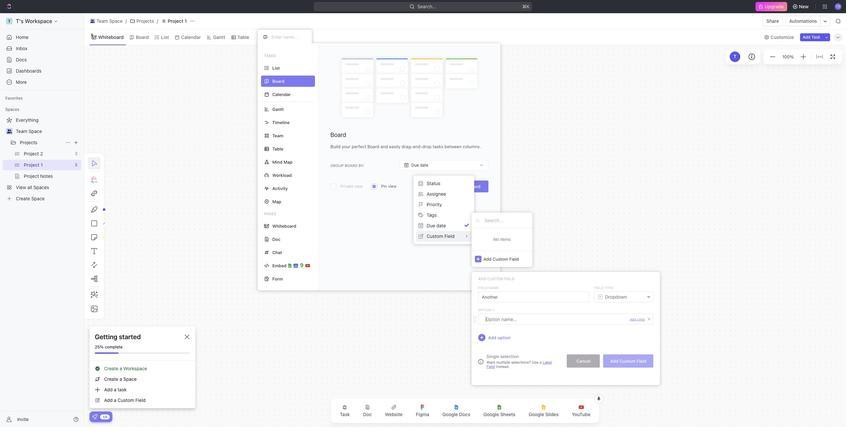 Task type: vqa. For each thing, say whether or not it's contained in the screenshot.
user group icon
yes



Task type: describe. For each thing, give the bounding box(es) containing it.
25%
[[95, 345, 104, 350]]

create a space
[[104, 377, 137, 382]]

add inside button
[[803, 35, 811, 39]]

gantt inside 'link'
[[213, 34, 225, 40]]

mind map
[[272, 159, 292, 165]]

1 horizontal spatial map
[[284, 159, 292, 165]]

1 vertical spatial map
[[272, 199, 281, 204]]

docs inside sidebar navigation
[[16, 57, 27, 62]]

close image
[[185, 335, 189, 340]]

no
[[493, 237, 499, 242]]

upgrade
[[765, 4, 784, 9]]

due date for due date dropdown button
[[412, 163, 428, 168]]

user group image inside team space link
[[90, 20, 95, 23]]

form
[[272, 276, 283, 282]]

board link
[[135, 33, 149, 42]]

google for google slides
[[529, 412, 544, 418]]

25% complete
[[95, 345, 123, 350]]

0 vertical spatial doc
[[272, 237, 280, 242]]

0 vertical spatial whiteboard
[[98, 34, 124, 40]]

spaces
[[5, 107, 19, 112]]

⌘k
[[523, 4, 530, 9]]

inbox
[[16, 46, 27, 51]]

2 horizontal spatial board
[[467, 184, 481, 189]]

task
[[118, 387, 127, 393]]

create for create a workspace
[[104, 366, 118, 372]]

embed
[[272, 263, 287, 269]]

due date for due date button
[[427, 223, 446, 229]]

home link
[[3, 32, 81, 43]]

dropdown button
[[595, 292, 653, 303]]

sidebar navigation
[[0, 13, 84, 428]]

Option name... text field
[[486, 314, 627, 325]]

custom inside button
[[620, 359, 636, 364]]

google sheets
[[484, 412, 515, 418]]

add inside button
[[610, 359, 618, 364]]

dashboards link
[[3, 66, 81, 76]]

color
[[637, 318, 645, 322]]

custom field button
[[416, 231, 472, 242]]

a for workspace
[[120, 366, 122, 372]]

invite
[[17, 417, 29, 423]]

option
[[498, 335, 511, 341]]

team space inside tree
[[16, 129, 42, 134]]

chat
[[272, 250, 282, 255]]

youtube
[[572, 412, 591, 418]]

a for custom
[[114, 398, 116, 404]]

add color
[[630, 318, 645, 322]]

label
[[543, 361, 552, 365]]

add custom field button
[[472, 251, 532, 267]]

onboarding checklist button image
[[92, 415, 98, 420]]

add a task
[[104, 387, 127, 393]]

doc button
[[358, 401, 377, 422]]

figma button
[[411, 401, 435, 422]]

workspace
[[123, 366, 147, 372]]

no items
[[493, 237, 511, 242]]

docs link
[[3, 55, 81, 65]]

type
[[605, 286, 613, 290]]

label field
[[487, 361, 552, 369]]

automations
[[789, 18, 817, 24]]

i
[[480, 360, 481, 364]]

name
[[489, 286, 499, 290]]

due date button
[[416, 221, 472, 231]]

due for due date dropdown button
[[412, 163, 419, 168]]

website button
[[380, 401, 408, 422]]

1 for option 1
[[492, 308, 494, 312]]

want multiple selections? use a
[[487, 361, 543, 365]]

1 horizontal spatial team
[[97, 18, 108, 24]]

new button
[[790, 1, 813, 12]]

team space link inside tree
[[16, 126, 80, 137]]

team inside tree
[[16, 129, 27, 134]]

priority button
[[416, 200, 472, 210]]

Search... text field
[[485, 216, 529, 225]]

100%
[[782, 54, 794, 59]]

date for due date dropdown button
[[420, 163, 428, 168]]

inbox link
[[3, 43, 81, 54]]

view
[[266, 34, 277, 40]]

1 horizontal spatial team space
[[97, 18, 123, 24]]

multiple
[[496, 361, 510, 365]]

a for space
[[120, 377, 122, 382]]

1 vertical spatial whiteboard
[[272, 224, 296, 229]]

status
[[427, 181, 440, 186]]

project 1
[[168, 18, 187, 24]]

option 1
[[478, 308, 494, 312]]

option
[[478, 308, 492, 312]]

field inside label field
[[487, 365, 495, 369]]

field name
[[478, 286, 499, 290]]

priority
[[427, 202, 442, 208]]

Enter name... field
[[271, 34, 306, 40]]

tree inside sidebar navigation
[[3, 115, 81, 204]]

t
[[734, 54, 736, 59]]

google slides
[[529, 412, 559, 418]]

add a custom field
[[104, 398, 146, 404]]

1 horizontal spatial space
[[109, 18, 123, 24]]

due for due date button
[[427, 223, 435, 229]]

sheets
[[500, 412, 515, 418]]

customize button
[[762, 33, 796, 42]]

view button
[[258, 29, 279, 45]]

share button
[[763, 16, 783, 26]]

onboarding checklist button element
[[92, 415, 98, 420]]

0 vertical spatial table
[[238, 34, 249, 40]]

2 vertical spatial space
[[123, 377, 137, 382]]

group board by:
[[331, 163, 364, 168]]

share
[[767, 18, 779, 24]]

status button
[[416, 178, 472, 189]]

custom field
[[427, 234, 455, 239]]

create for create a space
[[104, 377, 118, 382]]

activity
[[272, 186, 288, 191]]

group
[[331, 163, 344, 168]]

docs inside button
[[459, 412, 470, 418]]

google docs
[[442, 412, 470, 418]]

favorites button
[[3, 95, 25, 102]]



Task type: locate. For each thing, give the bounding box(es) containing it.
due date
[[412, 163, 428, 168], [427, 223, 446, 229]]

a left task on the bottom left of page
[[114, 387, 116, 393]]

100% button
[[781, 53, 795, 61]]

user group image inside tree
[[7, 130, 12, 134]]

team down spaces
[[16, 129, 27, 134]]

2 vertical spatial add custom field
[[610, 359, 647, 364]]

0 horizontal spatial team
[[16, 129, 27, 134]]

/
[[126, 18, 127, 24], [157, 18, 158, 24]]

field inside add custom field dropdown button
[[509, 257, 519, 262]]

list link
[[160, 33, 169, 42]]

0 horizontal spatial docs
[[16, 57, 27, 62]]

1/4
[[102, 415, 107, 419]]

docs
[[16, 57, 27, 62], [459, 412, 470, 418]]

0 horizontal spatial due
[[412, 163, 419, 168]]

0 vertical spatial user group image
[[90, 20, 95, 23]]

whiteboard
[[98, 34, 124, 40], [272, 224, 296, 229]]

google right figma
[[442, 412, 458, 418]]

1 vertical spatial doc
[[363, 412, 372, 418]]

projects link inside tree
[[20, 138, 63, 148]]

1 horizontal spatial /
[[157, 18, 158, 24]]

0 horizontal spatial board
[[136, 34, 149, 40]]

doc up the chat
[[272, 237, 280, 242]]

1 right option
[[492, 308, 494, 312]]

1 vertical spatial due date
[[427, 223, 446, 229]]

due inside dropdown button
[[412, 163, 419, 168]]

tree
[[3, 115, 81, 204]]

1 horizontal spatial date
[[437, 223, 446, 229]]

calendar down project 1
[[181, 34, 201, 40]]

task down automations button
[[812, 35, 820, 39]]

task left doc button in the left of the page
[[340, 412, 350, 418]]

assignee
[[427, 191, 446, 197]]

1 horizontal spatial team space link
[[88, 17, 124, 25]]

whiteboard up the chat
[[272, 224, 296, 229]]

a down add a task
[[114, 398, 116, 404]]

projects inside tree
[[20, 140, 37, 145]]

youtube button
[[567, 401, 596, 422]]

1 / from the left
[[126, 18, 127, 24]]

task button
[[335, 401, 355, 422]]

add
[[803, 35, 811, 39], [484, 257, 492, 262], [478, 277, 486, 281], [630, 318, 636, 322], [488, 335, 496, 341], [610, 359, 618, 364], [104, 387, 113, 393], [104, 398, 113, 404]]

table
[[238, 34, 249, 40], [272, 146, 283, 152]]

0 vertical spatial projects link
[[128, 17, 156, 25]]

1 horizontal spatial doc
[[363, 412, 372, 418]]

0 horizontal spatial 1
[[185, 18, 187, 24]]

0 horizontal spatial doc
[[272, 237, 280, 242]]

date inside due date dropdown button
[[420, 163, 428, 168]]

table up 'mind'
[[272, 146, 283, 152]]

calendar
[[181, 34, 201, 40], [272, 92, 291, 97]]

0 horizontal spatial table
[[238, 34, 249, 40]]

1 create from the top
[[104, 366, 118, 372]]

team down timeline
[[272, 133, 283, 138]]

date up status
[[420, 163, 428, 168]]

add custom field inside dropdown button
[[484, 257, 519, 262]]

list down the project 1 link
[[161, 34, 169, 40]]

0 horizontal spatial gantt
[[213, 34, 225, 40]]

projects
[[136, 18, 154, 24], [20, 140, 37, 145]]

team space up whiteboard link
[[97, 18, 123, 24]]

calendar up timeline
[[272, 92, 291, 97]]

1 vertical spatial gantt
[[272, 107, 284, 112]]

due date inside due date button
[[427, 223, 446, 229]]

0 vertical spatial create
[[104, 366, 118, 372]]

0 horizontal spatial date
[[420, 163, 428, 168]]

google left slides
[[529, 412, 544, 418]]

0 horizontal spatial /
[[126, 18, 127, 24]]

task inside button
[[812, 35, 820, 39]]

due
[[412, 163, 419, 168], [427, 223, 435, 229]]

doc inside button
[[363, 412, 372, 418]]

field inside custom field dropdown button
[[444, 234, 455, 239]]

1 vertical spatial docs
[[459, 412, 470, 418]]

1 horizontal spatial gantt
[[272, 107, 284, 112]]

0 vertical spatial team space
[[97, 18, 123, 24]]

a for task
[[114, 387, 116, 393]]

1 vertical spatial team space link
[[16, 126, 80, 137]]

items
[[500, 237, 511, 242]]

single selection
[[487, 354, 519, 360]]

2 vertical spatial board
[[467, 184, 481, 189]]

1 vertical spatial task
[[340, 412, 350, 418]]

0 vertical spatial team space link
[[88, 17, 124, 25]]

field type
[[594, 286, 613, 290]]

0 vertical spatial gantt
[[213, 34, 225, 40]]

board
[[345, 163, 358, 168]]

getting
[[95, 334, 117, 341]]

google for google docs
[[442, 412, 458, 418]]

table right gantt 'link'
[[238, 34, 249, 40]]

selections?
[[511, 361, 531, 365]]

1 horizontal spatial projects link
[[128, 17, 156, 25]]

1 horizontal spatial task
[[812, 35, 820, 39]]

date up custom field
[[437, 223, 446, 229]]

team up whiteboard link
[[97, 18, 108, 24]]

1 vertical spatial user group image
[[7, 130, 12, 134]]

add task
[[803, 35, 820, 39]]

view button
[[258, 33, 279, 42]]

0 horizontal spatial team space link
[[16, 126, 80, 137]]

0 vertical spatial map
[[284, 159, 292, 165]]

2 / from the left
[[157, 18, 158, 24]]

google docs button
[[437, 401, 476, 422]]

1 horizontal spatial table
[[272, 146, 283, 152]]

add inside dropdown button
[[484, 257, 492, 262]]

automations button
[[786, 16, 820, 26]]

1 vertical spatial team space
[[16, 129, 42, 134]]

0 horizontal spatial calendar
[[181, 34, 201, 40]]

add color button
[[630, 318, 645, 322]]

dashboards
[[16, 68, 42, 74]]

0 horizontal spatial space
[[29, 129, 42, 134]]

team space down spaces
[[16, 129, 42, 134]]

tags
[[427, 213, 437, 218]]

create
[[104, 366, 118, 372], [104, 377, 118, 382]]

1 for project 1
[[185, 18, 187, 24]]

a right use
[[540, 361, 542, 365]]

list down view
[[272, 65, 280, 71]]

2 create from the top
[[104, 377, 118, 382]]

a
[[540, 361, 542, 365], [120, 366, 122, 372], [120, 377, 122, 382], [114, 387, 116, 393], [114, 398, 116, 404]]

gantt
[[213, 34, 225, 40], [272, 107, 284, 112]]

due inside button
[[427, 223, 435, 229]]

add option
[[488, 335, 511, 341]]

dropdown
[[605, 294, 627, 300]]

0 vertical spatial add custom field
[[484, 257, 519, 262]]

1 right project
[[185, 18, 187, 24]]

due date inside due date dropdown button
[[412, 163, 428, 168]]

add custom field button
[[603, 355, 653, 368]]

home
[[16, 34, 29, 40]]

workload
[[272, 173, 292, 178]]

project
[[168, 18, 183, 24]]

1 horizontal spatial docs
[[459, 412, 470, 418]]

1 horizontal spatial projects
[[136, 18, 154, 24]]

due date button
[[399, 160, 489, 171]]

1 horizontal spatial calendar
[[272, 92, 291, 97]]

started
[[119, 334, 141, 341]]

calendar link
[[180, 33, 201, 42]]

field inside add custom field button
[[637, 359, 647, 364]]

due date up status
[[412, 163, 428, 168]]

1 horizontal spatial board
[[331, 132, 346, 139]]

doc
[[272, 237, 280, 242], [363, 412, 372, 418]]

selection
[[500, 354, 519, 360]]

create a workspace
[[104, 366, 147, 372]]

cancel
[[576, 359, 591, 364]]

1 horizontal spatial whiteboard
[[272, 224, 296, 229]]

1 horizontal spatial 1
[[492, 308, 494, 312]]

1 horizontal spatial user group image
[[90, 20, 95, 23]]

1 google from the left
[[442, 412, 458, 418]]

1 vertical spatial table
[[272, 146, 283, 152]]

mind
[[272, 159, 282, 165]]

google sheets button
[[478, 401, 521, 422]]

0 horizontal spatial map
[[272, 199, 281, 204]]

tags button
[[416, 210, 472, 221]]

2 horizontal spatial team
[[272, 133, 283, 138]]

1 vertical spatial space
[[29, 129, 42, 134]]

whiteboard left board link
[[98, 34, 124, 40]]

upgrade link
[[756, 2, 787, 11]]

1 horizontal spatial google
[[484, 412, 499, 418]]

date inside due date button
[[437, 223, 446, 229]]

1 vertical spatial date
[[437, 223, 446, 229]]

new
[[799, 4, 809, 9]]

timeline
[[272, 120, 290, 125]]

google left sheets
[[484, 412, 499, 418]]

doc right task button
[[363, 412, 372, 418]]

1 vertical spatial add custom field
[[478, 277, 515, 281]]

map
[[284, 159, 292, 165], [272, 199, 281, 204]]

1 vertical spatial create
[[104, 377, 118, 382]]

getting started
[[95, 334, 141, 341]]

cancel button
[[567, 355, 600, 368]]

0 vertical spatial space
[[109, 18, 123, 24]]

1 vertical spatial calendar
[[272, 92, 291, 97]]

0 horizontal spatial user group image
[[7, 130, 12, 134]]

user group image
[[90, 20, 95, 23], [7, 130, 12, 134]]

a up task on the bottom left of page
[[120, 377, 122, 382]]

Enter name... text field
[[478, 292, 589, 303]]

1 vertical spatial projects link
[[20, 138, 63, 148]]

2 google from the left
[[484, 412, 499, 418]]

0 vertical spatial due
[[412, 163, 419, 168]]

task
[[812, 35, 820, 39], [340, 412, 350, 418]]

0 vertical spatial task
[[812, 35, 820, 39]]

0 vertical spatial due date
[[412, 163, 428, 168]]

map down activity
[[272, 199, 281, 204]]

slides
[[545, 412, 559, 418]]

add custom field
[[484, 257, 519, 262], [478, 277, 515, 281], [610, 359, 647, 364]]

0 vertical spatial projects
[[136, 18, 154, 24]]

google for google sheets
[[484, 412, 499, 418]]

date for due date button
[[437, 223, 446, 229]]

space inside tree
[[29, 129, 42, 134]]

0 horizontal spatial task
[[340, 412, 350, 418]]

0 horizontal spatial projects
[[20, 140, 37, 145]]

0 vertical spatial 1
[[185, 18, 187, 24]]

0 vertical spatial list
[[161, 34, 169, 40]]

gantt link
[[212, 33, 225, 42]]

a up create a space
[[120, 366, 122, 372]]

2 horizontal spatial space
[[123, 377, 137, 382]]

project 1 link
[[160, 17, 188, 25]]

task inside button
[[340, 412, 350, 418]]

create up create a space
[[104, 366, 118, 372]]

0 vertical spatial calendar
[[181, 34, 201, 40]]

1 horizontal spatial due
[[427, 223, 435, 229]]

2 horizontal spatial google
[[529, 412, 544, 418]]

1 vertical spatial list
[[272, 65, 280, 71]]

0 vertical spatial board
[[136, 34, 149, 40]]

due date up custom field
[[427, 223, 446, 229]]

create up add a task
[[104, 377, 118, 382]]

0 vertical spatial docs
[[16, 57, 27, 62]]

add custom field inside button
[[610, 359, 647, 364]]

search...
[[418, 4, 436, 9]]

1 vertical spatial 1
[[492, 308, 494, 312]]

by:
[[359, 163, 364, 168]]

0 vertical spatial date
[[420, 163, 428, 168]]

add task button
[[800, 33, 823, 41]]

0 horizontal spatial projects link
[[20, 138, 63, 148]]

1 vertical spatial projects
[[20, 140, 37, 145]]

1 vertical spatial board
[[331, 132, 346, 139]]

tree containing team space
[[3, 115, 81, 204]]

0 horizontal spatial list
[[161, 34, 169, 40]]

1
[[185, 18, 187, 24], [492, 308, 494, 312]]

0 horizontal spatial google
[[442, 412, 458, 418]]

gantt up timeline
[[272, 107, 284, 112]]

gantt left table link
[[213, 34, 225, 40]]

use
[[532, 361, 539, 365]]

0 horizontal spatial team space
[[16, 129, 42, 134]]

map right 'mind'
[[284, 159, 292, 165]]

0 horizontal spatial whiteboard
[[98, 34, 124, 40]]

table link
[[236, 33, 249, 42]]

1 vertical spatial due
[[427, 223, 435, 229]]

3 google from the left
[[529, 412, 544, 418]]

1 horizontal spatial list
[[272, 65, 280, 71]]

customize
[[771, 34, 794, 40]]



